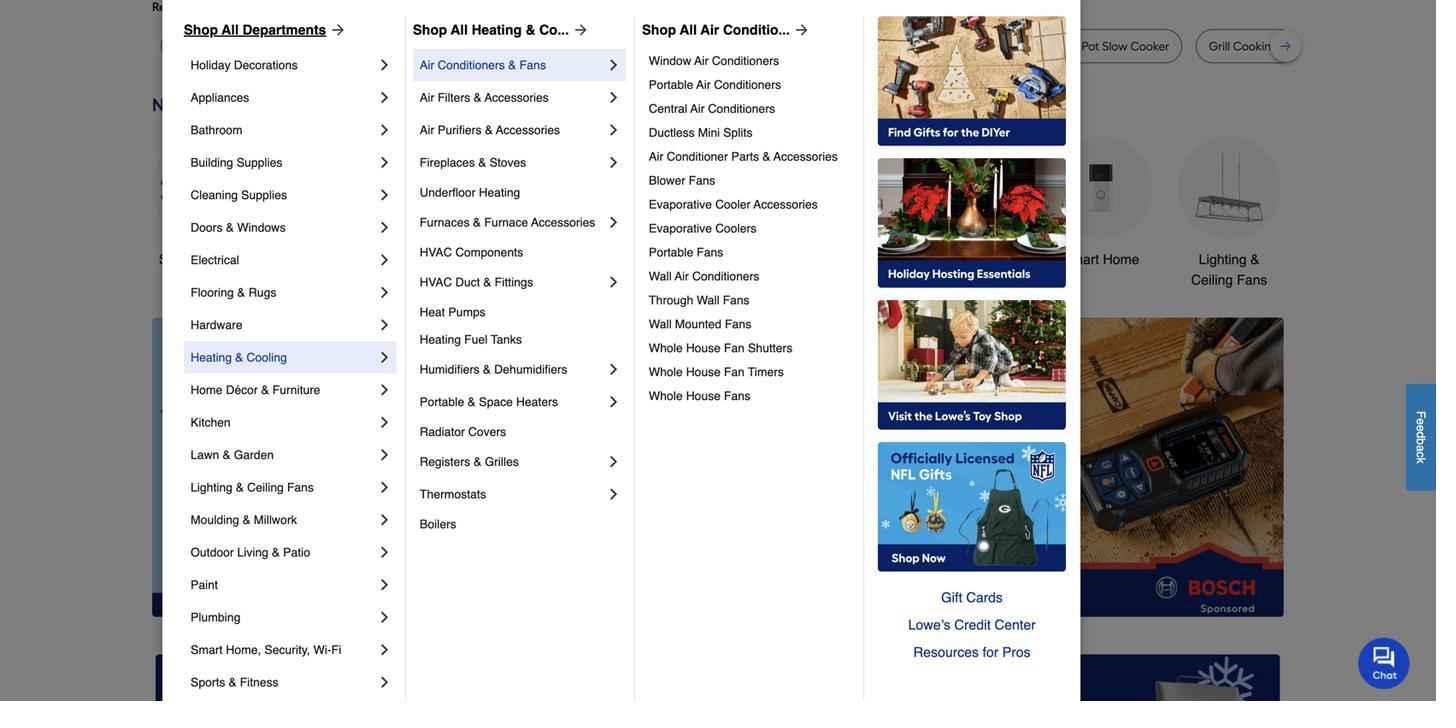 Task type: vqa. For each thing, say whether or not it's contained in the screenshot.
the Baltic
no



Task type: describe. For each thing, give the bounding box(es) containing it.
up to 35 percent off select small appliances. image
[[540, 654, 897, 701]]

building
[[191, 156, 233, 169]]

air purifiers & accessories
[[420, 123, 560, 137]]

find gifts for the diyer. image
[[878, 16, 1066, 146]]

chevron right image for holiday decorations
[[376, 56, 393, 74]]

departments
[[243, 22, 326, 38]]

conditioner
[[667, 150, 728, 163]]

home inside "link"
[[191, 383, 223, 397]]

evaporative for evaporative cooler accessories
[[649, 198, 712, 211]]

hvac for hvac duct & fittings
[[420, 275, 452, 289]]

advertisement region
[[456, 318, 1284, 620]]

pot for crock pot slow cooker
[[1082, 39, 1100, 53]]

crock pot cooking pot
[[789, 39, 911, 53]]

portable air conditioners
[[649, 78, 781, 91]]

fuel
[[464, 333, 488, 346]]

radiator covers
[[420, 425, 506, 439]]

1 vertical spatial lighting & ceiling fans link
[[191, 471, 376, 504]]

thermostats link
[[420, 478, 605, 510]]

outdoor tools & equipment
[[796, 251, 894, 288]]

conditioners inside air conditioners & fans 'link'
[[438, 58, 505, 72]]

garden
[[234, 448, 274, 462]]

air left 'filters'
[[420, 91, 434, 104]]

chevron right image for lawn & garden
[[376, 446, 393, 463]]

chevron right image for cleaning supplies
[[376, 186, 393, 203]]

chevron right image for air purifiers & accessories
[[605, 121, 622, 139]]

moulding
[[191, 513, 239, 527]]

1 cooking from the left
[[845, 39, 890, 53]]

conditioners for window air conditioners
[[712, 54, 779, 68]]

through wall fans
[[649, 293, 750, 307]]

humidifiers & dehumidifiers
[[420, 363, 567, 376]]

portable & space heaters
[[420, 395, 558, 409]]

1 vertical spatial bathroom
[[943, 251, 1003, 267]]

rack
[[1381, 39, 1407, 53]]

0 horizontal spatial bathroom link
[[191, 114, 376, 146]]

fireplaces & stoves link
[[420, 146, 605, 179]]

chevron right image for hvac duct & fittings
[[605, 274, 622, 291]]

0 vertical spatial bathroom
[[191, 123, 243, 137]]

grilles
[[485, 455, 519, 469]]

heating & cooling
[[191, 351, 287, 364]]

appliances link
[[191, 81, 376, 114]]

chevron right image for paint
[[376, 576, 393, 593]]

lawn & garden
[[191, 448, 274, 462]]

grate
[[1282, 39, 1313, 53]]

furnace
[[484, 215, 528, 229]]

d
[[1415, 432, 1428, 438]]

hvac for hvac components
[[420, 245, 452, 259]]

& inside outdoor living & patio link
[[272, 546, 280, 559]]

wall for air
[[649, 269, 672, 283]]

1 horizontal spatial home
[[1103, 251, 1140, 267]]

chat invite button image
[[1359, 637, 1411, 689]]

warming
[[1327, 39, 1378, 53]]

ceiling inside 'lighting & ceiling fans'
[[1191, 272, 1233, 288]]

countertop
[[573, 39, 636, 53]]

& inside portable & space heaters link
[[468, 395, 476, 409]]

wall mounted fans
[[649, 317, 752, 331]]

chevron right image for home décor & furniture
[[376, 381, 393, 398]]

pros
[[1003, 644, 1031, 660]]

smart home
[[1063, 251, 1140, 267]]

windows
[[237, 221, 286, 234]]

& inside shop all heating & co... link
[[526, 22, 536, 38]]

chevron right image for air filters & accessories
[[605, 89, 622, 106]]

air left purifiers
[[420, 123, 434, 137]]

smart home link
[[1050, 136, 1153, 270]]

faucets
[[717, 251, 766, 267]]

plumbing link
[[191, 601, 376, 634]]

mini
[[698, 126, 720, 139]]

whole for whole house fan timers
[[649, 365, 683, 379]]

holiday decorations
[[191, 58, 298, 72]]

& inside the home décor & furniture "link"
[[261, 383, 269, 397]]

home,
[[226, 643, 261, 657]]

air up ductless mini splits
[[691, 102, 705, 115]]

arrow right image for shop all departments
[[326, 21, 347, 38]]

tools inside outdoor tools & equipment
[[849, 251, 881, 267]]

hvac components
[[420, 245, 523, 259]]

shop all departments link
[[184, 20, 347, 40]]

central
[[649, 102, 688, 115]]

chevron right image for electrical
[[376, 251, 393, 268]]

air conditioner parts & accessories
[[649, 150, 838, 163]]

purifiers
[[438, 123, 482, 137]]

conditioners for portable air conditioners
[[714, 78, 781, 91]]

cleaning
[[191, 188, 238, 202]]

& inside outdoor tools & equipment
[[885, 251, 894, 267]]

portable fans
[[649, 245, 723, 259]]

accessories for air purifiers & accessories
[[496, 123, 560, 137]]

& inside registers & grilles 'link'
[[474, 455, 482, 469]]

shutters
[[748, 341, 793, 355]]

& inside flooring & rugs link
[[237, 286, 245, 299]]

outdoor tools & equipment link
[[793, 136, 896, 290]]

space
[[479, 395, 513, 409]]

millwork
[[254, 513, 297, 527]]

accessories for air filters & accessories
[[485, 91, 549, 104]]

electrical
[[191, 253, 239, 267]]

shop all heating & co...
[[413, 22, 569, 38]]

1 slow from the left
[[405, 39, 430, 53]]

fans inside air conditioners & fans 'link'
[[520, 58, 546, 72]]

decorations for christmas
[[552, 272, 625, 288]]

center
[[995, 617, 1036, 633]]

building supplies
[[191, 156, 283, 169]]

lighting inside 'lighting & ceiling fans'
[[1199, 251, 1247, 267]]

fans inside wall mounted fans link
[[725, 317, 752, 331]]

heating up air conditioners & fans
[[472, 22, 522, 38]]

wall for mounted
[[649, 317, 672, 331]]

mounted
[[675, 317, 722, 331]]

chevron right image for fireplaces & stoves
[[605, 154, 622, 171]]

crock for crock pot slow cooker
[[1047, 39, 1079, 53]]

wi-
[[314, 643, 331, 657]]

registers & grilles link
[[420, 445, 605, 478]]

cooling
[[247, 351, 287, 364]]

wall mounted fans link
[[649, 312, 852, 336]]

evaporative coolers link
[[649, 216, 852, 240]]

f e e d b a c k
[[1415, 411, 1428, 464]]

smart home, security, wi-fi link
[[191, 634, 376, 666]]

christmas decorations
[[552, 251, 625, 288]]

chevron right image for bathroom
[[376, 121, 393, 139]]

chevron right image for air conditioners & fans
[[605, 56, 622, 74]]

& inside sports & fitness link
[[229, 675, 237, 689]]

& inside lawn & garden 'link'
[[223, 448, 231, 462]]

grill cooking grate & warming rack
[[1209, 39, 1407, 53]]

accessories down blower fans link
[[754, 198, 818, 211]]

resources for pros link
[[878, 639, 1066, 666]]

air conditioner parts & accessories link
[[649, 144, 852, 168]]

& inside air purifiers & accessories link
[[485, 123, 493, 137]]

heating & cooling link
[[191, 341, 376, 374]]

heating fuel tanks link
[[420, 326, 622, 353]]

humidifiers & dehumidifiers link
[[420, 353, 605, 386]]

fans inside through wall fans link
[[723, 293, 750, 307]]

window
[[649, 54, 692, 68]]

2 pot from the left
[[893, 39, 911, 53]]

recommended searches for you heading
[[152, 0, 1284, 15]]

security,
[[265, 643, 310, 657]]

shop all deals
[[159, 251, 248, 267]]

1 horizontal spatial lighting & ceiling fans
[[1191, 251, 1268, 288]]

pumps
[[448, 305, 486, 319]]

furnaces & furnace accessories link
[[420, 206, 605, 239]]

heat pumps link
[[420, 298, 622, 326]]

chevron right image for hardware
[[376, 316, 393, 333]]

chevron right image for moulding & millwork
[[376, 511, 393, 528]]

furnaces
[[420, 215, 470, 229]]

decorations for holiday
[[234, 58, 298, 72]]

fan for timers
[[724, 365, 745, 379]]

chevron right image for kitchen
[[376, 414, 393, 431]]

fitness
[[240, 675, 278, 689]]

blower fans link
[[649, 168, 852, 192]]

resources for pros
[[914, 644, 1031, 660]]

chevron right image for smart home, security, wi-fi
[[376, 641, 393, 658]]

triple
[[372, 39, 402, 53]]

whole house fans link
[[649, 384, 852, 408]]

up to 30 percent off select grills and accessories. image
[[924, 654, 1281, 701]]

central air conditioners link
[[649, 97, 852, 121]]

a
[[1415, 445, 1428, 452]]

microwave countertop
[[511, 39, 636, 53]]

air filters & accessories
[[420, 91, 549, 104]]

cards
[[966, 590, 1003, 605]]

whole for whole house fans
[[649, 389, 683, 403]]

moulding & millwork link
[[191, 504, 376, 536]]

outdoor for outdoor tools & equipment
[[796, 251, 845, 267]]



Task type: locate. For each thing, give the bounding box(es) containing it.
0 vertical spatial lighting & ceiling fans
[[1191, 251, 1268, 288]]

1 horizontal spatial kitchen
[[667, 251, 713, 267]]

1 horizontal spatial ceiling
[[1191, 272, 1233, 288]]

chevron right image
[[605, 56, 622, 74], [376, 89, 393, 106], [605, 89, 622, 106], [376, 121, 393, 139], [376, 154, 393, 171], [605, 154, 622, 171], [605, 214, 622, 231], [605, 274, 622, 291], [376, 284, 393, 301], [376, 414, 393, 431], [605, 486, 622, 503], [376, 674, 393, 691]]

chevron right image
[[376, 56, 393, 74], [605, 121, 622, 139], [376, 186, 393, 203], [376, 219, 393, 236], [376, 251, 393, 268], [376, 316, 393, 333], [376, 349, 393, 366], [605, 361, 622, 378], [376, 381, 393, 398], [605, 393, 622, 410], [376, 446, 393, 463], [605, 453, 622, 470], [376, 479, 393, 496], [376, 511, 393, 528], [376, 544, 393, 561], [376, 576, 393, 593], [376, 609, 393, 626], [376, 641, 393, 658]]

3 whole from the top
[[649, 389, 683, 403]]

living
[[237, 546, 269, 559]]

boilers
[[420, 517, 456, 531]]

fans inside portable fans link
[[697, 245, 723, 259]]

pot
[[824, 39, 842, 53], [893, 39, 911, 53], [990, 39, 1008, 53], [1082, 39, 1100, 53]]

shop for shop all departments
[[184, 22, 218, 38]]

cooker up air conditioners & fans
[[433, 39, 472, 53]]

& inside air conditioner parts & accessories link
[[763, 150, 771, 163]]

outdoor down the moulding
[[191, 546, 234, 559]]

shop all departments
[[184, 22, 326, 38]]

& inside air conditioners & fans 'link'
[[508, 58, 516, 72]]

furnaces & furnace accessories
[[420, 215, 595, 229]]

1 horizontal spatial shop
[[413, 22, 447, 38]]

outdoor living & patio
[[191, 546, 310, 559]]

fans inside blower fans link
[[689, 174, 715, 187]]

tools up duct
[[444, 251, 476, 267]]

chevron right image for lighting & ceiling fans
[[376, 479, 393, 496]]

fan inside 'link'
[[724, 341, 745, 355]]

splits
[[723, 126, 753, 139]]

1 vertical spatial smart
[[191, 643, 223, 657]]

fan down whole house fan shutters
[[724, 365, 745, 379]]

2 whole from the top
[[649, 365, 683, 379]]

1 vertical spatial decorations
[[552, 272, 625, 288]]

2 house from the top
[[686, 365, 721, 379]]

1 shop from the left
[[184, 22, 218, 38]]

heating down heat
[[420, 333, 461, 346]]

1 fan from the top
[[724, 341, 745, 355]]

instant pot
[[950, 39, 1008, 53]]

conditioners up portable air conditioners link
[[712, 54, 779, 68]]

1 pot from the left
[[824, 39, 842, 53]]

0 horizontal spatial ceiling
[[247, 481, 284, 494]]

bathroom
[[191, 123, 243, 137], [943, 251, 1003, 267]]

arrow right image for shop all heating & co...
[[569, 21, 590, 38]]

chevron right image for furnaces & furnace accessories
[[605, 214, 622, 231]]

fans inside whole house fans link
[[724, 389, 751, 403]]

supplies up cleaning supplies
[[237, 156, 283, 169]]

conditioners inside window air conditioners link
[[712, 54, 779, 68]]

0 horizontal spatial cooker
[[433, 39, 472, 53]]

conditioners up the splits at the right of page
[[708, 102, 775, 115]]

smart for smart home
[[1063, 251, 1099, 267]]

1 vertical spatial lighting
[[191, 481, 233, 494]]

2 crock from the left
[[1047, 39, 1079, 53]]

ductless
[[649, 126, 695, 139]]

scroll to item #2 element
[[824, 584, 868, 594]]

shop these last-minute gifts. $99 or less. quantities are limited and won't last. image
[[152, 318, 428, 617]]

whole up whole house fans
[[649, 365, 683, 379]]

shop up window
[[642, 22, 676, 38]]

doors & windows
[[191, 221, 286, 234]]

kitchen for kitchen
[[191, 416, 231, 429]]

conditioners up air filters & accessories
[[438, 58, 505, 72]]

arrow right image up holiday decorations link
[[326, 21, 347, 38]]

get up to 2 free select tools or batteries when you buy 1 with select purchases. image
[[156, 654, 512, 701]]

wall air conditioners
[[649, 269, 760, 283]]

1 horizontal spatial lighting & ceiling fans link
[[1178, 136, 1281, 290]]

supplies for building supplies
[[237, 156, 283, 169]]

0 horizontal spatial lighting & ceiling fans link
[[191, 471, 376, 504]]

2 slow from the left
[[1102, 39, 1128, 53]]

new deals every day during 25 days of deals image
[[152, 91, 1284, 119]]

portable for portable & space heaters
[[420, 395, 464, 409]]

air down portable fans
[[675, 269, 689, 283]]

0 horizontal spatial kitchen
[[191, 416, 231, 429]]

moulding & millwork
[[191, 513, 297, 527]]

accessories up air purifiers & accessories link
[[485, 91, 549, 104]]

2 arrow right image from the left
[[569, 21, 590, 38]]

1 horizontal spatial crock
[[1047, 39, 1079, 53]]

0 horizontal spatial lighting
[[191, 481, 233, 494]]

wall up "through"
[[649, 269, 672, 283]]

chevron right image for heating & cooling
[[376, 349, 393, 366]]

0 horizontal spatial tools
[[444, 251, 476, 267]]

tools up equipment
[[849, 251, 881, 267]]

1 horizontal spatial smart
[[1063, 251, 1099, 267]]

0 horizontal spatial outdoor
[[191, 546, 234, 559]]

house for timers
[[686, 365, 721, 379]]

1 whole from the top
[[649, 341, 683, 355]]

0 horizontal spatial decorations
[[234, 58, 298, 72]]

all up holiday decorations at the top of the page
[[222, 22, 239, 38]]

tools
[[444, 251, 476, 267], [849, 251, 881, 267]]

2 cooker from the left
[[1131, 39, 1170, 53]]

air up portable air conditioners
[[695, 54, 709, 68]]

all inside shop all deals link
[[194, 251, 209, 267]]

0 horizontal spatial arrow right image
[[326, 21, 347, 38]]

3 pot from the left
[[990, 39, 1008, 53]]

cleaning supplies link
[[191, 179, 376, 211]]

& inside furnaces & furnace accessories 'link'
[[473, 215, 481, 229]]

christmas
[[557, 251, 619, 267]]

portable down window
[[649, 78, 694, 91]]

house down wall mounted fans
[[686, 341, 721, 355]]

conditio...
[[723, 22, 790, 38]]

kitchen link
[[191, 406, 376, 439]]

air up blower on the left top
[[649, 150, 664, 163]]

bathroom link
[[191, 114, 376, 146], [922, 136, 1024, 270]]

smart home, security, wi-fi
[[191, 643, 341, 657]]

paint
[[191, 578, 218, 592]]

conditioners for wall air conditioners
[[692, 269, 760, 283]]

2 vertical spatial whole
[[649, 389, 683, 403]]

crock right instant pot
[[1047, 39, 1079, 53]]

whole down the mounted
[[649, 341, 683, 355]]

0 vertical spatial lighting & ceiling fans link
[[1178, 136, 1281, 290]]

whole inside 'link'
[[649, 341, 683, 355]]

coolers
[[715, 221, 757, 235]]

fan for shutters
[[724, 341, 745, 355]]

0 vertical spatial kitchen
[[667, 251, 713, 267]]

hvac down furnaces
[[420, 245, 452, 259]]

1 vertical spatial whole
[[649, 365, 683, 379]]

all inside shop all heating & co... link
[[451, 22, 468, 38]]

accessories inside 'link'
[[531, 215, 595, 229]]

0 vertical spatial evaporative
[[649, 198, 712, 211]]

e
[[1415, 418, 1428, 425], [1415, 425, 1428, 432]]

0 vertical spatial supplies
[[237, 156, 283, 169]]

evaporative inside "link"
[[649, 221, 712, 235]]

air up central air conditioners
[[697, 78, 711, 91]]

1 evaporative from the top
[[649, 198, 712, 211]]

decorations inside holiday decorations link
[[234, 58, 298, 72]]

conditioners inside "wall air conditioners" 'link'
[[692, 269, 760, 283]]

crock down conditio...
[[789, 39, 821, 53]]

1 horizontal spatial lighting
[[1199, 251, 1247, 267]]

arrow right image for shop all air conditio...
[[790, 21, 811, 38]]

portable up "radiator"
[[420, 395, 464, 409]]

chevron right image for doors & windows
[[376, 219, 393, 236]]

arrow right image inside shop all heating & co... link
[[569, 21, 590, 38]]

kitchen up wall air conditioners
[[667, 251, 713, 267]]

& inside air filters & accessories link
[[474, 91, 482, 104]]

1 vertical spatial kitchen
[[191, 416, 231, 429]]

shop for shop all heating & co...
[[413, 22, 447, 38]]

whole for whole house fan shutters
[[649, 341, 683, 355]]

2 e from the top
[[1415, 425, 1428, 432]]

fans inside 'lighting & ceiling fans'
[[1237, 272, 1268, 288]]

all for departments
[[222, 22, 239, 38]]

decorations down the shop all departments link
[[234, 58, 298, 72]]

through
[[649, 293, 694, 307]]

chevron right image for building supplies
[[376, 154, 393, 171]]

all inside the shop all departments link
[[222, 22, 239, 38]]

duct
[[456, 275, 480, 289]]

conditioners inside portable air conditioners link
[[714, 78, 781, 91]]

all right "shop" on the left of page
[[194, 251, 209, 267]]

2 horizontal spatial shop
[[642, 22, 676, 38]]

evaporative up portable fans
[[649, 221, 712, 235]]

all for deals
[[194, 251, 209, 267]]

e up "d"
[[1415, 418, 1428, 425]]

& inside humidifiers & dehumidifiers link
[[483, 363, 491, 376]]

shop
[[184, 22, 218, 38], [413, 22, 447, 38], [642, 22, 676, 38]]

0 vertical spatial portable
[[649, 78, 694, 91]]

appliances
[[191, 91, 249, 104]]

1 vertical spatial wall
[[697, 293, 720, 307]]

1 vertical spatial outdoor
[[191, 546, 234, 559]]

evaporative cooler accessories
[[649, 198, 818, 211]]

arrow right image inside shop all air conditio... link
[[790, 21, 811, 38]]

lowe's credit center
[[908, 617, 1036, 633]]

hvac up heat
[[420, 275, 452, 289]]

ductless mini splits
[[649, 126, 753, 139]]

hvac duct & fittings link
[[420, 266, 605, 298]]

1 vertical spatial supplies
[[241, 188, 287, 202]]

pot for instant pot
[[990, 39, 1008, 53]]

lawn & garden link
[[191, 439, 376, 471]]

2 cooking from the left
[[1233, 39, 1279, 53]]

1 e from the top
[[1415, 418, 1428, 425]]

building supplies link
[[191, 146, 376, 179]]

1 vertical spatial fan
[[724, 365, 745, 379]]

house up whole house fans
[[686, 365, 721, 379]]

deals
[[213, 251, 248, 267]]

house down whole house fan timers
[[686, 389, 721, 403]]

portable down evaporative coolers
[[649, 245, 694, 259]]

chevron right image for humidifiers & dehumidifiers
[[605, 361, 622, 378]]

2 horizontal spatial arrow right image
[[790, 21, 811, 38]]

0 vertical spatial fan
[[724, 341, 745, 355]]

underfloor
[[420, 186, 476, 199]]

shop all air conditio...
[[642, 22, 790, 38]]

arrow right image
[[326, 21, 347, 38], [569, 21, 590, 38], [790, 21, 811, 38]]

heaters
[[516, 395, 558, 409]]

0 vertical spatial lighting
[[1199, 251, 1247, 267]]

humidifiers
[[420, 363, 480, 376]]

heating down hardware
[[191, 351, 232, 364]]

1 vertical spatial home
[[191, 383, 223, 397]]

resources
[[914, 644, 979, 660]]

2 vertical spatial wall
[[649, 317, 672, 331]]

decorations down christmas at the top left of the page
[[552, 272, 625, 288]]

lowe's credit center link
[[878, 611, 1066, 639]]

electrical link
[[191, 244, 376, 276]]

shop up triple slow cooker
[[413, 22, 447, 38]]

conditioners down kitchen faucets on the top of page
[[692, 269, 760, 283]]

wall down "through"
[[649, 317, 672, 331]]

portable for portable air conditioners
[[649, 78, 694, 91]]

1 crock from the left
[[789, 39, 821, 53]]

shop all deals link
[[152, 136, 255, 270]]

& inside 'lighting & ceiling fans'
[[1251, 251, 1260, 267]]

accessories right parts
[[774, 150, 838, 163]]

radiator
[[420, 425, 465, 439]]

gift
[[941, 590, 963, 605]]

cooker left "grill"
[[1131, 39, 1170, 53]]

chevron right image for sports & fitness
[[376, 674, 393, 691]]

kitchen up the lawn
[[191, 416, 231, 429]]

arrow right image
[[1253, 467, 1270, 484]]

conditioners up central air conditioners link
[[714, 78, 781, 91]]

0 vertical spatial hvac
[[420, 245, 452, 259]]

& inside heating & cooling link
[[235, 351, 243, 364]]

all for air
[[680, 22, 697, 38]]

1 vertical spatial lighting & ceiling fans
[[191, 481, 314, 494]]

0 horizontal spatial shop
[[184, 22, 218, 38]]

scroll to item #5 image
[[950, 586, 991, 593]]

0 vertical spatial smart
[[1063, 251, 1099, 267]]

smart for smart home, security, wi-fi
[[191, 643, 223, 657]]

accessories for furnaces & furnace accessories
[[531, 215, 595, 229]]

1 vertical spatial portable
[[649, 245, 694, 259]]

conditioners
[[712, 54, 779, 68], [438, 58, 505, 72], [714, 78, 781, 91], [708, 102, 775, 115], [692, 269, 760, 283]]

3 house from the top
[[686, 389, 721, 403]]

0 horizontal spatial lighting & ceiling fans
[[191, 481, 314, 494]]

conditioners inside central air conditioners link
[[708, 102, 775, 115]]

flooring & rugs link
[[191, 276, 376, 309]]

kitchen for kitchen faucets
[[667, 251, 713, 267]]

1 vertical spatial hvac
[[420, 275, 452, 289]]

0 vertical spatial outdoor
[[796, 251, 845, 267]]

cooler
[[715, 198, 751, 211]]

wall down wall air conditioners
[[697, 293, 720, 307]]

air down triple slow cooker
[[420, 58, 434, 72]]

accessories up christmas at the top left of the page
[[531, 215, 595, 229]]

whole
[[649, 341, 683, 355], [649, 365, 683, 379], [649, 389, 683, 403]]

decorations inside 'christmas decorations' link
[[552, 272, 625, 288]]

0 horizontal spatial bathroom
[[191, 123, 243, 137]]

chevron right image for outdoor living & patio
[[376, 544, 393, 561]]

1 cooker from the left
[[433, 39, 472, 53]]

1 horizontal spatial cooking
[[1233, 39, 1279, 53]]

& inside doors & windows link
[[226, 221, 234, 234]]

heating up the furnace
[[479, 186, 520, 199]]

portable for portable fans
[[649, 245, 694, 259]]

2 vertical spatial house
[[686, 389, 721, 403]]

0 horizontal spatial smart
[[191, 643, 223, 657]]

flooring
[[191, 286, 234, 299]]

registers
[[420, 455, 470, 469]]

pot for crock pot cooking pot
[[824, 39, 842, 53]]

officially licensed n f l gifts. shop now. image
[[878, 442, 1066, 572]]

house for shutters
[[686, 341, 721, 355]]

fireplaces
[[420, 156, 475, 169]]

1 horizontal spatial bathroom
[[943, 251, 1003, 267]]

2 shop from the left
[[413, 22, 447, 38]]

fireplaces & stoves
[[420, 156, 526, 169]]

outdoor inside outdoor tools & equipment
[[796, 251, 845, 267]]

1 tools from the left
[[444, 251, 476, 267]]

0 horizontal spatial home
[[191, 383, 223, 397]]

2 hvac from the top
[[420, 275, 452, 289]]

hvac duct & fittings
[[420, 275, 533, 289]]

air down recommended searches for you heading
[[701, 22, 719, 38]]

& inside moulding & millwork link
[[243, 513, 251, 527]]

conditioners for central air conditioners
[[708, 102, 775, 115]]

chevron right image for registers & grilles
[[605, 453, 622, 470]]

lighting & ceiling fans link
[[1178, 136, 1281, 290], [191, 471, 376, 504]]

1 horizontal spatial decorations
[[552, 272, 625, 288]]

outdoor for outdoor living & patio
[[191, 546, 234, 559]]

4 pot from the left
[[1082, 39, 1100, 53]]

all up triple slow cooker
[[451, 22, 468, 38]]

evaporative down blower fans
[[649, 198, 712, 211]]

1 horizontal spatial tools
[[849, 251, 881, 267]]

accessories down air filters & accessories link
[[496, 123, 560, 137]]

1 house from the top
[[686, 341, 721, 355]]

chevron right image for flooring & rugs
[[376, 284, 393, 301]]

chevron right image for thermostats
[[605, 486, 622, 503]]

whole down whole house fan timers
[[649, 389, 683, 403]]

outdoor up equipment
[[796, 251, 845, 267]]

supplies up windows
[[241, 188, 287, 202]]

e up b
[[1415, 425, 1428, 432]]

chevron right image for appliances
[[376, 89, 393, 106]]

1 vertical spatial evaporative
[[649, 221, 712, 235]]

central air conditioners
[[649, 102, 775, 115]]

shop up 'holiday'
[[184, 22, 218, 38]]

registers & grilles
[[420, 455, 519, 469]]

holiday hosting essentials. image
[[878, 158, 1066, 288]]

blower
[[649, 174, 686, 187]]

0 vertical spatial wall
[[649, 269, 672, 283]]

1 hvac from the top
[[420, 245, 452, 259]]

1 horizontal spatial arrow right image
[[569, 21, 590, 38]]

1 horizontal spatial cooker
[[1131, 39, 1170, 53]]

2 evaporative from the top
[[649, 221, 712, 235]]

arrow right image inside the shop all departments link
[[326, 21, 347, 38]]

0 horizontal spatial cooking
[[845, 39, 890, 53]]

scroll to item #4 image
[[909, 586, 950, 593]]

1 vertical spatial ceiling
[[247, 481, 284, 494]]

all inside shop all air conditio... link
[[680, 22, 697, 38]]

1 horizontal spatial slow
[[1102, 39, 1128, 53]]

k
[[1415, 458, 1428, 464]]

hardware
[[191, 318, 243, 332]]

house inside 'link'
[[686, 341, 721, 355]]

wall inside 'link'
[[649, 269, 672, 283]]

0 vertical spatial decorations
[[234, 58, 298, 72]]

0 vertical spatial house
[[686, 341, 721, 355]]

outdoor inside outdoor living & patio link
[[191, 546, 234, 559]]

tools link
[[409, 136, 511, 270]]

all up window
[[680, 22, 697, 38]]

chevron right image for portable & space heaters
[[605, 393, 622, 410]]

evaporative for evaporative coolers
[[649, 221, 712, 235]]

fan up whole house fan timers link
[[724, 341, 745, 355]]

0 vertical spatial ceiling
[[1191, 272, 1233, 288]]

2 tools from the left
[[849, 251, 881, 267]]

cooker
[[433, 39, 472, 53], [1131, 39, 1170, 53]]

0 vertical spatial home
[[1103, 251, 1140, 267]]

b
[[1415, 438, 1428, 445]]

whole house fan shutters link
[[649, 336, 852, 360]]

3 shop from the left
[[642, 22, 676, 38]]

0 horizontal spatial crock
[[789, 39, 821, 53]]

fans
[[520, 58, 546, 72], [689, 174, 715, 187], [697, 245, 723, 259], [1237, 272, 1268, 288], [723, 293, 750, 307], [725, 317, 752, 331], [724, 389, 751, 403], [287, 481, 314, 494]]

1 vertical spatial house
[[686, 365, 721, 379]]

heat
[[420, 305, 445, 319]]

arrow right image up crock pot cooking pot
[[790, 21, 811, 38]]

crock for crock pot cooking pot
[[789, 39, 821, 53]]

dehumidifiers
[[494, 363, 567, 376]]

1 horizontal spatial bathroom link
[[922, 136, 1024, 270]]

shop for shop all air conditio...
[[642, 22, 676, 38]]

holiday decorations link
[[191, 49, 376, 81]]

arrow right image up microwave countertop
[[569, 21, 590, 38]]

1 horizontal spatial outdoor
[[796, 251, 845, 267]]

portable fans link
[[649, 240, 852, 264]]

& inside fireplaces & stoves link
[[478, 156, 486, 169]]

ductless mini splits link
[[649, 121, 852, 144]]

supplies
[[237, 156, 283, 169], [241, 188, 287, 202]]

2 vertical spatial portable
[[420, 395, 464, 409]]

3 arrow right image from the left
[[790, 21, 811, 38]]

0 horizontal spatial slow
[[405, 39, 430, 53]]

1 arrow right image from the left
[[326, 21, 347, 38]]

0 vertical spatial whole
[[649, 341, 683, 355]]

2 fan from the top
[[724, 365, 745, 379]]

all for heating
[[451, 22, 468, 38]]

visit the lowe's toy shop. image
[[878, 300, 1066, 430]]

f
[[1415, 411, 1428, 418]]

paint link
[[191, 569, 376, 601]]

& inside hvac duct & fittings link
[[483, 275, 491, 289]]

chevron right image for plumbing
[[376, 609, 393, 626]]

parts
[[731, 150, 759, 163]]

supplies for cleaning supplies
[[241, 188, 287, 202]]



